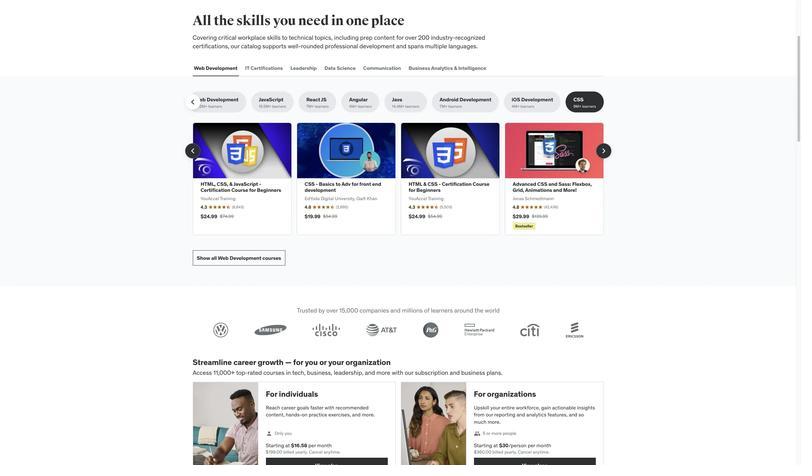 Task type: vqa. For each thing, say whether or not it's contained in the screenshot.
"/person"
yes



Task type: describe. For each thing, give the bounding box(es) containing it.
ios
[[512, 96, 520, 103]]

all
[[193, 13, 211, 29]]

7m+ for android development
[[440, 104, 447, 109]]

entire
[[502, 405, 515, 411]]

by
[[318, 307, 325, 315]]

- inside css - basics to adv for front end development
[[316, 181, 318, 187]]

grid,
[[513, 187, 524, 194]]

cisco logo image
[[312, 324, 340, 337]]

certification inside the html & css - certification course for beginners
[[442, 181, 472, 187]]

access
[[193, 369, 212, 377]]

all
[[211, 255, 217, 261]]

people
[[503, 431, 517, 437]]

android development 7m+ learners
[[440, 96, 491, 109]]

growth
[[258, 358, 284, 368]]

reach
[[266, 405, 280, 411]]

topics,
[[315, 34, 333, 41]]

angular
[[349, 96, 368, 103]]

upskill
[[474, 405, 489, 411]]

multiple
[[425, 42, 447, 50]]

languages.
[[449, 42, 478, 50]]

0 horizontal spatial the
[[214, 13, 234, 29]]

from
[[474, 412, 485, 419]]

end
[[372, 181, 381, 187]]

show all web development courses
[[197, 255, 281, 261]]

anytime. inside starting at $30 /person per month $360.00 billed yearly. cancel anytime.
[[533, 450, 550, 456]]

trusted
[[297, 307, 317, 315]]

$30
[[499, 443, 509, 449]]

ios development 4m+ learners
[[512, 96, 553, 109]]

supports
[[262, 42, 286, 50]]

web for web development
[[194, 65, 205, 71]]

business
[[461, 369, 485, 377]]

for individuals
[[266, 390, 318, 400]]

basics
[[319, 181, 335, 187]]

one
[[346, 13, 369, 29]]

learners inside javascript 15.5m+ learners
[[272, 104, 286, 109]]

more. inside reach career goals faster with recommended content, hands-on practice exercises, and more.
[[362, 412, 375, 419]]

hewlett packard enterprise logo image
[[464, 324, 494, 337]]

analytics
[[526, 412, 547, 419]]

learners inside react js 7m+ learners
[[315, 104, 329, 109]]

streamline
[[193, 358, 232, 368]]

workplace
[[238, 34, 266, 41]]

communication
[[363, 65, 401, 71]]

learners inside 'web development 12.2m+ learners'
[[208, 104, 222, 109]]

4m+ inside the angular 4m+ learners
[[349, 104, 357, 109]]

previous image for carousel 'element'
[[188, 146, 198, 156]]

next image
[[599, 146, 609, 156]]

much
[[474, 419, 487, 426]]

yearly. inside starting at $30 /person per month $360.00 billed yearly. cancel anytime.
[[504, 450, 517, 456]]

spans
[[408, 42, 424, 50]]

web development button
[[193, 61, 239, 76]]

starting for $30
[[474, 443, 492, 449]]

technical
[[289, 34, 313, 41]]

certifications
[[251, 65, 283, 71]]

it certifications
[[245, 65, 283, 71]]

5 or more people
[[483, 431, 517, 437]]

science
[[337, 65, 356, 71]]

200
[[418, 34, 430, 41]]

starting for $16.58
[[266, 443, 284, 449]]

& for javascript
[[229, 181, 233, 187]]

development inside "link"
[[230, 255, 261, 261]]

beginners inside the html & css - certification course for beginners
[[416, 187, 441, 194]]

learners inside java 14.4m+ learners
[[405, 104, 419, 109]]

content,
[[266, 412, 285, 419]]

small image for for organizations
[[474, 431, 480, 438]]

practice
[[309, 412, 327, 419]]

att&t logo image
[[366, 324, 397, 337]]

of
[[424, 307, 429, 315]]

starting at $30 /person per month $360.00 billed yearly. cancel anytime.
[[474, 443, 551, 456]]

need
[[298, 13, 329, 29]]

more!
[[563, 187, 577, 194]]

or inside streamline career growth — for you or your organization access 11,000+ top-rated courses in tech, business, leadership, and more with our subscription and business plans.
[[319, 358, 327, 368]]

11,000+
[[213, 369, 235, 377]]

and left millions
[[390, 307, 400, 315]]

workforce,
[[516, 405, 540, 411]]

0 vertical spatial skills
[[236, 13, 271, 29]]

& for intelligence
[[454, 65, 457, 71]]

features,
[[548, 412, 568, 419]]

and left more!
[[553, 187, 562, 194]]

2 vertical spatial you
[[285, 431, 292, 437]]

carousel element
[[185, 123, 611, 236]]

javascript inside javascript 15.5m+ learners
[[259, 96, 283, 103]]

in inside streamline career growth — for you or your organization access 11,000+ top-rated courses in tech, business, leadership, and more with our subscription and business plans.
[[286, 369, 291, 377]]

cancel inside starting at $16.58 per month $199.00 billed yearly. cancel anytime.
[[309, 450, 323, 456]]

reach career goals faster with recommended content, hands-on practice exercises, and more.
[[266, 405, 375, 419]]

web development
[[194, 65, 238, 71]]

you inside streamline career growth — for you or your organization access 11,000+ top-rated courses in tech, business, leadership, and more with our subscription and business plans.
[[305, 358, 318, 368]]

front
[[359, 181, 371, 187]]

with inside reach career goals faster with recommended content, hands-on practice exercises, and more.
[[325, 405, 334, 411]]

volkswagen logo image
[[213, 323, 228, 338]]

flexbox,
[[572, 181, 592, 187]]

course inside html, css, & javascript - certification course for beginners
[[231, 187, 248, 194]]

show all web development courses link
[[193, 251, 285, 266]]

12.2m+
[[195, 104, 207, 109]]

leadership,
[[334, 369, 364, 377]]

web development 12.2m+ learners
[[195, 96, 239, 109]]

for inside streamline career growth — for you or your organization access 11,000+ top-rated courses in tech, business, leadership, and more with our subscription and business plans.
[[293, 358, 303, 368]]

around
[[454, 307, 473, 315]]

recommended
[[336, 405, 369, 411]]

14.4m+
[[392, 104, 405, 109]]

exercises,
[[329, 412, 351, 419]]

over inside covering critical workplace skills to technical topics, including prep content for over 200 industry-recognized certifications, our catalog supports well-rounded professional development and spans multiple languages.
[[405, 34, 417, 41]]

adv
[[342, 181, 351, 187]]

9m+
[[574, 104, 581, 109]]

insights
[[577, 405, 595, 411]]

java 14.4m+ learners
[[392, 96, 419, 109]]

15.5m+
[[259, 104, 271, 109]]

development for web development
[[206, 65, 238, 71]]

tech,
[[292, 369, 306, 377]]

show
[[197, 255, 210, 261]]

billed inside starting at $16.58 per month $199.00 billed yearly. cancel anytime.
[[283, 450, 294, 456]]

career for reach
[[281, 405, 296, 411]]

our inside covering critical workplace skills to technical topics, including prep content for over 200 industry-recognized certifications, our catalog supports well-rounded professional development and spans multiple languages.
[[231, 42, 240, 50]]

advanced css and sass: flexbox, grid, animations and more!
[[513, 181, 592, 194]]

development for android development 7m+ learners
[[460, 96, 491, 103]]

business analytics & intelligence
[[409, 65, 486, 71]]

0 vertical spatial you
[[273, 13, 296, 29]]

web inside "link"
[[218, 255, 229, 261]]

recognized
[[455, 34, 485, 41]]

trusted by over 15,000 companies and millions of learners around the world
[[297, 307, 500, 315]]

companies
[[359, 307, 389, 315]]

learners inside the angular 4m+ learners
[[358, 104, 372, 109]]

faster
[[310, 405, 324, 411]]

leadership button
[[289, 61, 318, 76]]

upskill your entire workforce, gain actionable insights from our reporting and analytics features, and so much more.
[[474, 405, 595, 426]]

it certifications button
[[244, 61, 284, 76]]

citi logo image
[[520, 324, 540, 337]]

gain
[[541, 405, 551, 411]]

at for $30
[[494, 443, 498, 449]]

procter & gamble logo image
[[423, 323, 438, 338]]

rated
[[248, 369, 262, 377]]



Task type: locate. For each thing, give the bounding box(es) containing it.
development right the android
[[460, 96, 491, 103]]

1 cancel from the left
[[309, 450, 323, 456]]

1 starting from the left
[[266, 443, 284, 449]]

0 vertical spatial web
[[194, 65, 205, 71]]

learners
[[208, 104, 222, 109], [272, 104, 286, 109], [315, 104, 329, 109], [358, 104, 372, 109], [405, 104, 419, 109], [448, 104, 462, 109], [521, 104, 534, 109], [582, 104, 596, 109], [431, 307, 453, 315]]

per inside starting at $30 /person per month $360.00 billed yearly. cancel anytime.
[[528, 443, 535, 449]]

0 vertical spatial to
[[282, 34, 287, 41]]

1 per from the left
[[309, 443, 316, 449]]

covering
[[193, 34, 217, 41]]

you up business,
[[305, 358, 318, 368]]

1 anytime. from the left
[[324, 450, 341, 456]]

your
[[328, 358, 344, 368], [491, 405, 500, 411]]

0 horizontal spatial at
[[285, 443, 290, 449]]

css inside advanced css and sass: flexbox, grid, animations and more!
[[537, 181, 548, 187]]

small image left only
[[266, 431, 272, 438]]

your inside streamline career growth — for you or your organization access 11,000+ top-rated courses in tech, business, leadership, and more with our subscription and business plans.
[[328, 358, 344, 368]]

more. up 5 or more people
[[488, 419, 501, 426]]

anytime.
[[324, 450, 341, 456], [533, 450, 550, 456]]

learners inside android development 7m+ learners
[[448, 104, 462, 109]]

0 horizontal spatial our
[[231, 42, 240, 50]]

development up '12.2m+'
[[207, 96, 239, 103]]

actionable
[[552, 405, 576, 411]]

skills inside covering critical workplace skills to technical topics, including prep content for over 200 industry-recognized certifications, our catalog supports well-rounded professional development and spans multiple languages.
[[267, 34, 281, 41]]

development right ios
[[521, 96, 553, 103]]

2 small image from the left
[[474, 431, 480, 438]]

1 small image from the left
[[266, 431, 272, 438]]

for up upskill
[[474, 390, 485, 400]]

1 previous image from the top
[[188, 97, 198, 107]]

html & css - certification course for beginners link
[[409, 181, 490, 194]]

- inside html, css, & javascript - certification course for beginners
[[259, 181, 261, 187]]

business
[[409, 65, 430, 71]]

starting inside starting at $30 /person per month $360.00 billed yearly. cancel anytime.
[[474, 443, 492, 449]]

cancel
[[309, 450, 323, 456], [518, 450, 532, 456]]

development inside covering critical workplace skills to technical topics, including prep content for over 200 industry-recognized certifications, our catalog supports well-rounded professional development and spans multiple languages.
[[360, 42, 395, 50]]

starting
[[266, 443, 284, 449], [474, 443, 492, 449]]

our inside upskill your entire workforce, gain actionable insights from our reporting and analytics features, and so much more.
[[486, 412, 493, 419]]

& right css,
[[229, 181, 233, 187]]

to up supports at the left
[[282, 34, 287, 41]]

you right only
[[285, 431, 292, 437]]

0 horizontal spatial over
[[326, 307, 338, 315]]

ericsson logo image
[[566, 323, 583, 338]]

1 horizontal spatial small image
[[474, 431, 480, 438]]

css left the basics
[[305, 181, 315, 187]]

1 beginners from the left
[[257, 187, 281, 194]]

1 horizontal spatial to
[[336, 181, 341, 187]]

5
[[483, 431, 485, 437]]

0 horizontal spatial more
[[377, 369, 390, 377]]

and down the organization
[[365, 369, 375, 377]]

web down certifications,
[[194, 65, 205, 71]]

3 - from the left
[[439, 181, 441, 187]]

starting inside starting at $16.58 per month $199.00 billed yearly. cancel anytime.
[[266, 443, 284, 449]]

small image left the 5
[[474, 431, 480, 438]]

1 horizontal spatial starting
[[474, 443, 492, 449]]

1 horizontal spatial for
[[474, 390, 485, 400]]

css right the advanced
[[537, 181, 548, 187]]

2 4m+ from the left
[[512, 104, 520, 109]]

1 horizontal spatial 4m+
[[512, 104, 520, 109]]

billed inside starting at $30 /person per month $360.00 billed yearly. cancel anytime.
[[493, 450, 503, 456]]

and left spans on the top of page
[[396, 42, 406, 50]]

millions
[[402, 307, 423, 315]]

sass:
[[559, 181, 571, 187]]

1 horizontal spatial month
[[537, 443, 551, 449]]

0 vertical spatial the
[[214, 13, 234, 29]]

web
[[194, 65, 205, 71], [195, 96, 206, 103], [218, 255, 229, 261]]

react js 7m+ learners
[[306, 96, 329, 109]]

our
[[231, 42, 240, 50], [405, 369, 414, 377], [486, 412, 493, 419]]

1 - from the left
[[259, 181, 261, 187]]

development for ios development 4m+ learners
[[521, 96, 553, 103]]

and down workforce,
[[517, 412, 525, 419]]

or right the 5
[[487, 431, 491, 437]]

0 horizontal spatial certification
[[201, 187, 230, 194]]

css 9m+ learners
[[574, 96, 596, 109]]

1 horizontal spatial or
[[487, 431, 491, 437]]

1 vertical spatial courses
[[263, 369, 285, 377]]

2 7m+ from the left
[[440, 104, 447, 109]]

2 - from the left
[[316, 181, 318, 187]]

learners inside ios development 4m+ learners
[[521, 104, 534, 109]]

0 horizontal spatial in
[[286, 369, 291, 377]]

hands-
[[286, 412, 302, 419]]

you up technical
[[273, 13, 296, 29]]

0 horizontal spatial month
[[317, 443, 332, 449]]

0 horizontal spatial course
[[231, 187, 248, 194]]

goals
[[297, 405, 309, 411]]

per right $16.58
[[309, 443, 316, 449]]

2 horizontal spatial -
[[439, 181, 441, 187]]

0 vertical spatial or
[[319, 358, 327, 368]]

your inside upskill your entire workforce, gain actionable insights from our reporting and analytics features, and so much more.
[[491, 405, 500, 411]]

only you
[[275, 431, 292, 437]]

for organizations
[[474, 390, 536, 400]]

0 horizontal spatial anytime.
[[324, 450, 341, 456]]

2 vertical spatial our
[[486, 412, 493, 419]]

our down critical on the top
[[231, 42, 240, 50]]

1 horizontal spatial javascript
[[259, 96, 283, 103]]

communication button
[[362, 61, 402, 76]]

html
[[409, 181, 422, 187]]

month right $16.58
[[317, 443, 332, 449]]

0 horizontal spatial to
[[282, 34, 287, 41]]

billed
[[283, 450, 294, 456], [493, 450, 503, 456]]

0 horizontal spatial or
[[319, 358, 327, 368]]

1 horizontal spatial at
[[494, 443, 498, 449]]

at left "$30"
[[494, 443, 498, 449]]

0 vertical spatial career
[[234, 358, 256, 368]]

for for for organizations
[[474, 390, 485, 400]]

data science button
[[323, 61, 357, 76]]

web for web development 12.2m+ learners
[[195, 96, 206, 103]]

at left $16.58
[[285, 443, 290, 449]]

javascript inside html, css, & javascript - certification course for beginners
[[234, 181, 258, 187]]

for up reach
[[266, 390, 277, 400]]

development left adv
[[305, 187, 336, 194]]

& right analytics
[[454, 65, 457, 71]]

html,
[[201, 181, 216, 187]]

month inside starting at $16.58 per month $199.00 billed yearly. cancel anytime.
[[317, 443, 332, 449]]

learners inside css 9m+ learners
[[582, 104, 596, 109]]

and down the recommended
[[352, 412, 361, 419]]

1 horizontal spatial anytime.
[[533, 450, 550, 456]]

leadership
[[291, 65, 317, 71]]

0 horizontal spatial development
[[305, 187, 336, 194]]

0 vertical spatial your
[[328, 358, 344, 368]]

and inside reach career goals faster with recommended content, hands-on practice exercises, and more.
[[352, 412, 361, 419]]

industry-
[[431, 34, 455, 41]]

& inside the html & css - certification course for beginners
[[423, 181, 427, 187]]

2 horizontal spatial our
[[486, 412, 493, 419]]

1 horizontal spatial in
[[331, 13, 344, 29]]

7m+ for react js
[[306, 104, 314, 109]]

1 vertical spatial previous image
[[188, 146, 198, 156]]

yearly. inside starting at $16.58 per month $199.00 billed yearly. cancel anytime.
[[295, 450, 308, 456]]

to inside css - basics to adv for front end development
[[336, 181, 341, 187]]

development inside "button"
[[206, 65, 238, 71]]

1 vertical spatial the
[[474, 307, 483, 315]]

1 vertical spatial javascript
[[234, 181, 258, 187]]

or
[[319, 358, 327, 368], [487, 431, 491, 437]]

1 horizontal spatial the
[[474, 307, 483, 315]]

prep
[[360, 34, 373, 41]]

at
[[285, 443, 290, 449], [494, 443, 498, 449]]

billed down $16.58
[[283, 450, 294, 456]]

in down —
[[286, 369, 291, 377]]

2 yearly. from the left
[[504, 450, 517, 456]]

2 month from the left
[[537, 443, 551, 449]]

anytime. inside starting at $16.58 per month $199.00 billed yearly. cancel anytime.
[[324, 450, 341, 456]]

the left world
[[474, 307, 483, 315]]

1 horizontal spatial course
[[473, 181, 490, 187]]

1 vertical spatial in
[[286, 369, 291, 377]]

web right all
[[218, 255, 229, 261]]

2 anytime. from the left
[[533, 450, 550, 456]]

0 horizontal spatial starting
[[266, 443, 284, 449]]

0 vertical spatial in
[[331, 13, 344, 29]]

0 horizontal spatial 4m+
[[349, 104, 357, 109]]

web inside "button"
[[194, 65, 205, 71]]

more. inside upskill your entire workforce, gain actionable insights from our reporting and analytics features, and so much more.
[[488, 419, 501, 426]]

cancel inside starting at $30 /person per month $360.00 billed yearly. cancel anytime.
[[518, 450, 532, 456]]

javascript up 15.5m+
[[259, 96, 283, 103]]

topic filters element
[[185, 92, 604, 113]]

1 horizontal spatial your
[[491, 405, 500, 411]]

1 horizontal spatial career
[[281, 405, 296, 411]]

certification inside html, css, & javascript - certification course for beginners
[[201, 187, 230, 194]]

1 vertical spatial skills
[[267, 34, 281, 41]]

- inside the html & css - certification course for beginners
[[439, 181, 441, 187]]

1 vertical spatial your
[[491, 405, 500, 411]]

web up '12.2m+'
[[195, 96, 206, 103]]

for for for individuals
[[266, 390, 277, 400]]

more
[[377, 369, 390, 377], [492, 431, 502, 437]]

small image for for individuals
[[266, 431, 272, 438]]

your up reporting
[[491, 405, 500, 411]]

0 vertical spatial over
[[405, 34, 417, 41]]

7m+ inside react js 7m+ learners
[[306, 104, 314, 109]]

career inside reach career goals faster with recommended content, hands-on practice exercises, and more.
[[281, 405, 296, 411]]

7m+ inside android development 7m+ learners
[[440, 104, 447, 109]]

and left sass:
[[549, 181, 558, 187]]

well-
[[288, 42, 301, 50]]

css - basics to adv for front end development link
[[305, 181, 381, 194]]

previous image
[[188, 97, 198, 107], [188, 146, 198, 156]]

1 vertical spatial more
[[492, 431, 502, 437]]

at for $16.58
[[285, 443, 290, 449]]

1 month from the left
[[317, 443, 332, 449]]

2 previous image from the top
[[188, 146, 198, 156]]

yearly. down $16.58
[[295, 450, 308, 456]]

month inside starting at $30 /person per month $360.00 billed yearly. cancel anytime.
[[537, 443, 551, 449]]

for inside covering critical workplace skills to technical topics, including prep content for over 200 industry-recognized certifications, our catalog supports well-rounded professional development and spans multiple languages.
[[396, 34, 404, 41]]

more right the 5
[[492, 431, 502, 437]]

starting up '$199.00'
[[266, 443, 284, 449]]

for inside html, css, & javascript - certification course for beginners
[[249, 187, 256, 194]]

courses inside streamline career growth — for you or your organization access 11,000+ top-rated courses in tech, business, leadership, and more with our subscription and business plans.
[[263, 369, 285, 377]]

course inside the html & css - certification course for beginners
[[473, 181, 490, 187]]

at inside starting at $16.58 per month $199.00 billed yearly. cancel anytime.
[[285, 443, 290, 449]]

or up business,
[[319, 358, 327, 368]]

javascript 15.5m+ learners
[[259, 96, 286, 109]]

yearly. down "$30"
[[504, 450, 517, 456]]

to
[[282, 34, 287, 41], [336, 181, 341, 187]]

more down the organization
[[377, 369, 390, 377]]

analytics
[[431, 65, 453, 71]]

more. down the recommended
[[362, 412, 375, 419]]

to left adv
[[336, 181, 341, 187]]

in
[[331, 13, 344, 29], [286, 369, 291, 377]]

1 horizontal spatial certification
[[442, 181, 472, 187]]

0 horizontal spatial career
[[234, 358, 256, 368]]

in up including
[[331, 13, 344, 29]]

content
[[374, 34, 395, 41]]

0 vertical spatial previous image
[[188, 97, 198, 107]]

2 cancel from the left
[[518, 450, 532, 456]]

1 vertical spatial to
[[336, 181, 341, 187]]

javascript
[[259, 96, 283, 103], [234, 181, 258, 187]]

small image
[[266, 431, 272, 438], [474, 431, 480, 438]]

skills up supports at the left
[[267, 34, 281, 41]]

career up hands-
[[281, 405, 296, 411]]

reporting
[[494, 412, 516, 419]]

business analytics & intelligence button
[[407, 61, 488, 76]]

1 horizontal spatial billed
[[493, 450, 503, 456]]

0 vertical spatial javascript
[[259, 96, 283, 103]]

0 vertical spatial our
[[231, 42, 240, 50]]

0 horizontal spatial your
[[328, 358, 344, 368]]

&
[[454, 65, 457, 71], [229, 181, 233, 187], [423, 181, 427, 187]]

1 vertical spatial web
[[195, 96, 206, 103]]

1 billed from the left
[[283, 450, 294, 456]]

development inside css - basics to adv for front end development
[[305, 187, 336, 194]]

css right html
[[428, 181, 438, 187]]

and left so on the right bottom of the page
[[569, 412, 578, 419]]

1 yearly. from the left
[[295, 450, 308, 456]]

—
[[285, 358, 292, 368]]

0 vertical spatial development
[[360, 42, 395, 50]]

per
[[309, 443, 316, 449], [528, 443, 535, 449]]

place
[[371, 13, 405, 29]]

1 vertical spatial our
[[405, 369, 414, 377]]

courses inside "link"
[[262, 255, 281, 261]]

0 horizontal spatial small image
[[266, 431, 272, 438]]

for inside css - basics to adv for front end development
[[352, 181, 358, 187]]

0 horizontal spatial -
[[259, 181, 261, 187]]

1 at from the left
[[285, 443, 290, 449]]

with inside streamline career growth — for you or your organization access 11,000+ top-rated courses in tech, business, leadership, and more with our subscription and business plans.
[[392, 369, 403, 377]]

over
[[405, 34, 417, 41], [326, 307, 338, 315]]

our right from
[[486, 412, 493, 419]]

over right by
[[326, 307, 338, 315]]

covering critical workplace skills to technical topics, including prep content for over 200 industry-recognized certifications, our catalog supports well-rounded professional development and spans multiple languages.
[[193, 34, 485, 50]]

1 horizontal spatial per
[[528, 443, 535, 449]]

starting up $360.00 on the right bottom of the page
[[474, 443, 492, 449]]

organizations
[[487, 390, 536, 400]]

development down certifications,
[[206, 65, 238, 71]]

4m+ down ios
[[512, 104, 520, 109]]

beginners inside html, css, & javascript - certification course for beginners
[[257, 187, 281, 194]]

0 horizontal spatial &
[[229, 181, 233, 187]]

0 vertical spatial courses
[[262, 255, 281, 261]]

javascript right css,
[[234, 181, 258, 187]]

professional
[[325, 42, 358, 50]]

all the skills you need in one place
[[193, 13, 405, 29]]

css inside css - basics to adv for front end development
[[305, 181, 315, 187]]

1 horizontal spatial more.
[[488, 419, 501, 426]]

it
[[245, 65, 249, 71]]

1 vertical spatial over
[[326, 307, 338, 315]]

css inside the html & css - certification course for beginners
[[428, 181, 438, 187]]

html, css, & javascript - certification course for beginners
[[201, 181, 281, 194]]

certifications,
[[193, 42, 229, 50]]

development for web development 12.2m+ learners
[[207, 96, 239, 103]]

samsung logo image
[[254, 325, 286, 336]]

js
[[321, 96, 327, 103]]

2 per from the left
[[528, 443, 535, 449]]

2 for from the left
[[474, 390, 485, 400]]

2 horizontal spatial &
[[454, 65, 457, 71]]

1 for from the left
[[266, 390, 277, 400]]

1 7m+ from the left
[[306, 104, 314, 109]]

html & css - certification course for beginners
[[409, 181, 490, 194]]

0 horizontal spatial 7m+
[[306, 104, 314, 109]]

css up 9m+ on the right top of page
[[574, 96, 584, 103]]

development right all
[[230, 255, 261, 261]]

7m+ down the android
[[440, 104, 447, 109]]

0 horizontal spatial with
[[325, 405, 334, 411]]

-
[[259, 181, 261, 187], [316, 181, 318, 187], [439, 181, 441, 187]]

1 vertical spatial you
[[305, 358, 318, 368]]

development inside android development 7m+ learners
[[460, 96, 491, 103]]

including
[[334, 34, 359, 41]]

1 vertical spatial career
[[281, 405, 296, 411]]

0 horizontal spatial beginners
[[257, 187, 281, 194]]

and left "business"
[[450, 369, 460, 377]]

previous image for the topic filters element
[[188, 97, 198, 107]]

1 4m+ from the left
[[349, 104, 357, 109]]

4m+ down angular at left
[[349, 104, 357, 109]]

previous image inside the topic filters element
[[188, 97, 198, 107]]

1 horizontal spatial -
[[316, 181, 318, 187]]

0 horizontal spatial yearly.
[[295, 450, 308, 456]]

$199.00
[[266, 450, 282, 456]]

our left the subscription
[[405, 369, 414, 377]]

skills up the workplace
[[236, 13, 271, 29]]

0 vertical spatial more
[[377, 369, 390, 377]]

per inside starting at $16.58 per month $199.00 billed yearly. cancel anytime.
[[309, 443, 316, 449]]

2 beginners from the left
[[416, 187, 441, 194]]

0 horizontal spatial cancel
[[309, 450, 323, 456]]

the up critical on the top
[[214, 13, 234, 29]]

web inside 'web development 12.2m+ learners'
[[195, 96, 206, 103]]

streamline career growth — for you or your organization access 11,000+ top-rated courses in tech, business, leadership, and more with our subscription and business plans.
[[193, 358, 503, 377]]

1 horizontal spatial more
[[492, 431, 502, 437]]

career inside streamline career growth — for you or your organization access 11,000+ top-rated courses in tech, business, leadership, and more with our subscription and business plans.
[[234, 358, 256, 368]]

so
[[579, 412, 584, 419]]

1 horizontal spatial yearly.
[[504, 450, 517, 456]]

4m+
[[349, 104, 357, 109], [512, 104, 520, 109]]

angular 4m+ learners
[[349, 96, 372, 109]]

rounded
[[301, 42, 324, 50]]

beginners
[[257, 187, 281, 194], [416, 187, 441, 194]]

development inside ios development 4m+ learners
[[521, 96, 553, 103]]

0 horizontal spatial for
[[266, 390, 277, 400]]

at inside starting at $30 /person per month $360.00 billed yearly. cancel anytime.
[[494, 443, 498, 449]]

css,
[[217, 181, 228, 187]]

1 horizontal spatial our
[[405, 369, 414, 377]]

1 horizontal spatial development
[[360, 42, 395, 50]]

our inside streamline career growth — for you or your organization access 11,000+ top-rated courses in tech, business, leadership, and more with our subscription and business plans.
[[405, 369, 414, 377]]

1 horizontal spatial cancel
[[518, 450, 532, 456]]

per right /person
[[528, 443, 535, 449]]

1 horizontal spatial 7m+
[[440, 104, 447, 109]]

1 horizontal spatial over
[[405, 34, 417, 41]]

over up spans on the top of page
[[405, 34, 417, 41]]

1 vertical spatial or
[[487, 431, 491, 437]]

1 horizontal spatial &
[[423, 181, 427, 187]]

0 horizontal spatial per
[[309, 443, 316, 449]]

month right /person
[[537, 443, 551, 449]]

on
[[302, 412, 308, 419]]

2 at from the left
[[494, 443, 498, 449]]

0 horizontal spatial more.
[[362, 412, 375, 419]]

your up leadership,
[[328, 358, 344, 368]]

/person
[[509, 443, 527, 449]]

& right html
[[423, 181, 427, 187]]

& inside business analytics & intelligence button
[[454, 65, 457, 71]]

billed down "$30"
[[493, 450, 503, 456]]

1 vertical spatial more.
[[488, 419, 501, 426]]

1 vertical spatial with
[[325, 405, 334, 411]]

1 vertical spatial development
[[305, 187, 336, 194]]

0 vertical spatial more.
[[362, 412, 375, 419]]

career up top-
[[234, 358, 256, 368]]

development down content
[[360, 42, 395, 50]]

2 billed from the left
[[493, 450, 503, 456]]

7m+ down the react
[[306, 104, 314, 109]]

& inside html, css, & javascript - certification course for beginners
[[229, 181, 233, 187]]

2 vertical spatial web
[[218, 255, 229, 261]]

0 vertical spatial with
[[392, 369, 403, 377]]

and inside covering critical workplace skills to technical topics, including prep content for over 200 industry-recognized certifications, our catalog supports well-rounded professional development and spans multiple languages.
[[396, 42, 406, 50]]

0 horizontal spatial billed
[[283, 450, 294, 456]]

more inside streamline career growth — for you or your organization access 11,000+ top-rated courses in tech, business, leadership, and more with our subscription and business plans.
[[377, 369, 390, 377]]

4m+ inside ios development 4m+ learners
[[512, 104, 520, 109]]

plans.
[[487, 369, 503, 377]]

more.
[[362, 412, 375, 419], [488, 419, 501, 426]]

career for streamline
[[234, 358, 256, 368]]

css inside css 9m+ learners
[[574, 96, 584, 103]]

to inside covering critical workplace skills to technical topics, including prep content for over 200 industry-recognized certifications, our catalog supports well-rounded professional development and spans multiple languages.
[[282, 34, 287, 41]]

development inside 'web development 12.2m+ learners'
[[207, 96, 239, 103]]

courses
[[262, 255, 281, 261], [263, 369, 285, 377]]

1 horizontal spatial beginners
[[416, 187, 441, 194]]

2 starting from the left
[[474, 443, 492, 449]]

1 horizontal spatial with
[[392, 369, 403, 377]]

for inside the html & css - certification course for beginners
[[409, 187, 415, 194]]



